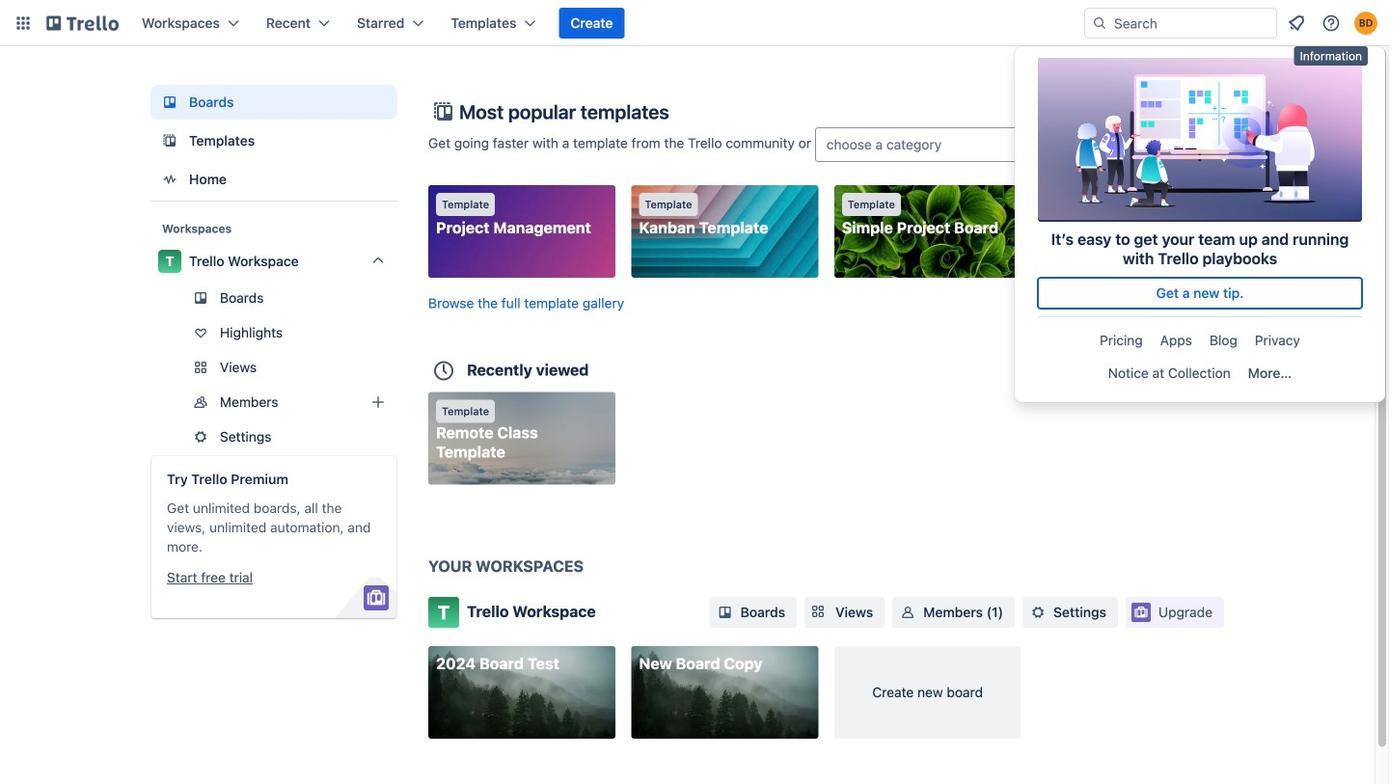 Task type: locate. For each thing, give the bounding box(es) containing it.
open information menu image
[[1322, 14, 1342, 33]]

board image
[[158, 91, 181, 114]]

search image
[[1093, 15, 1108, 31]]

1 sm image from the left
[[716, 603, 735, 623]]

home image
[[158, 168, 181, 191]]

1 horizontal spatial sm image
[[899, 603, 918, 623]]

sm image
[[1029, 603, 1048, 623]]

0 horizontal spatial sm image
[[716, 603, 735, 623]]

sm image
[[716, 603, 735, 623], [899, 603, 918, 623]]

0 notifications image
[[1286, 12, 1309, 35]]

tooltip
[[1295, 46, 1369, 66]]

back to home image
[[46, 8, 119, 39]]



Task type: vqa. For each thing, say whether or not it's contained in the screenshot.
search Field
yes



Task type: describe. For each thing, give the bounding box(es) containing it.
forward image
[[394, 391, 417, 414]]

Search field
[[1108, 10, 1277, 37]]

add image
[[367, 391, 390, 414]]

barb dwyer (barbdwyer3) image
[[1355, 12, 1378, 35]]

template board image
[[158, 129, 181, 153]]

2 sm image from the left
[[899, 603, 918, 623]]

primary element
[[0, 0, 1390, 46]]



